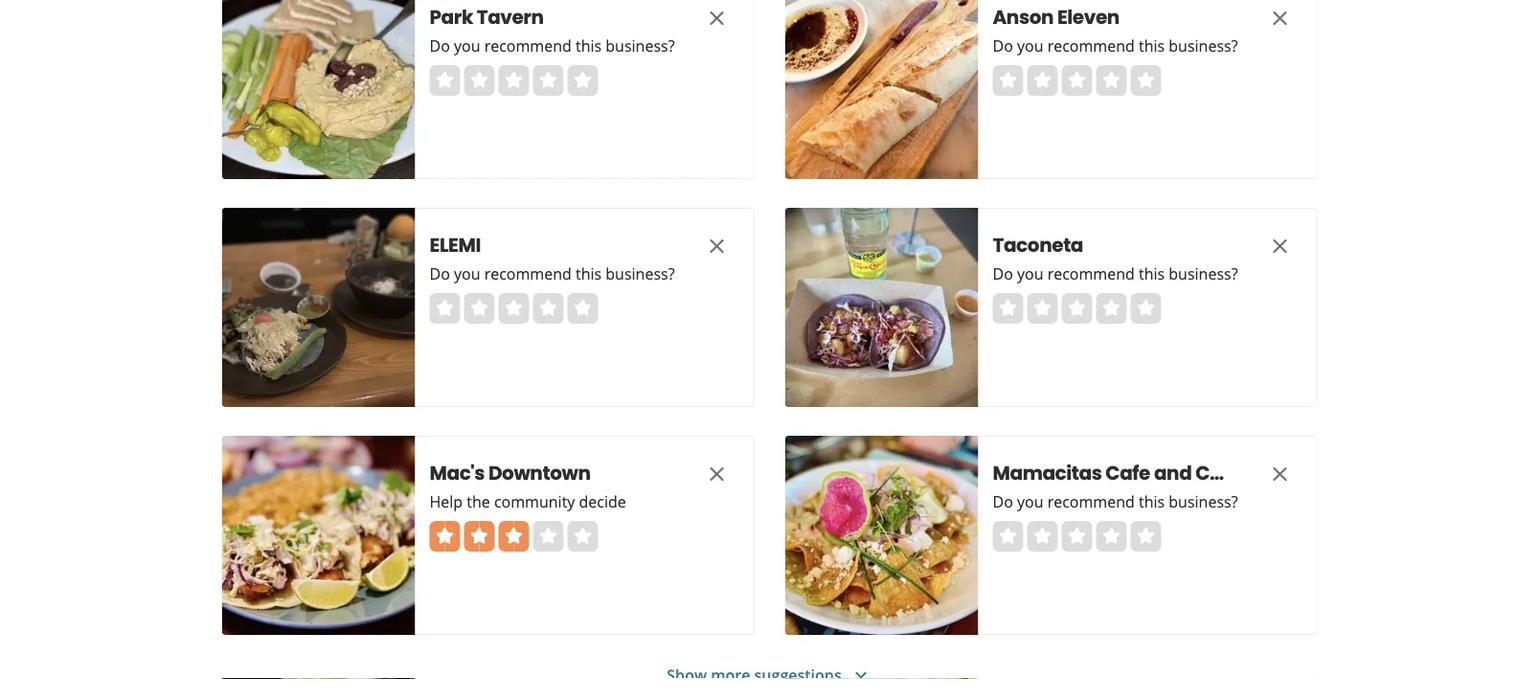 Task type: describe. For each thing, give the bounding box(es) containing it.
(no rating) image for park tavern
[[430, 65, 598, 96]]

recommend for anson eleven
[[1048, 35, 1135, 56]]

community
[[494, 492, 575, 512]]

recommend for taconeta
[[1048, 263, 1135, 284]]

and
[[1154, 460, 1192, 487]]

business? for taconeta
[[1169, 263, 1238, 284]]

business? for elemi
[[606, 263, 675, 284]]

photo of taconeta image
[[785, 208, 979, 407]]

downtown
[[489, 460, 591, 487]]

mamacitas
[[993, 460, 1102, 487]]

do for elemi
[[430, 263, 450, 284]]

rating element for anson eleven
[[993, 65, 1162, 96]]

you for taconeta
[[1017, 263, 1044, 284]]

park
[[430, 4, 473, 31]]

do for mamacitas cafe and cantina
[[993, 492, 1014, 512]]

rating element for mamacitas cafe and cantina
[[993, 521, 1162, 552]]

do you recommend this business? for park tavern
[[430, 35, 675, 56]]

mamacitas cafe and cantina link
[[993, 460, 1273, 487]]

photo of anson eleven image
[[785, 0, 979, 179]]

this for taconeta
[[1139, 263, 1165, 284]]

recommend for elemi
[[484, 263, 572, 284]]

business? for anson eleven
[[1169, 35, 1238, 56]]

this for elemi
[[576, 263, 602, 284]]

this for mamacitas cafe and cantina
[[1139, 492, 1165, 512]]

help the community decide
[[430, 492, 626, 512]]

taconeta link
[[993, 232, 1233, 259]]

do you recommend this business? for anson eleven
[[993, 35, 1238, 56]]

dismiss card image for elemi
[[706, 235, 729, 258]]

dismiss card image for anson eleven
[[1269, 7, 1292, 30]]

this for anson eleven
[[1139, 35, 1165, 56]]

you for anson eleven
[[1017, 35, 1044, 56]]

rating element for elemi
[[430, 293, 598, 324]]

(no rating) image for taconeta
[[993, 293, 1162, 324]]

rating element for park tavern
[[430, 65, 598, 96]]

anson eleven
[[993, 4, 1120, 31]]

business? for park tavern
[[606, 35, 675, 56]]

rating element for taconeta
[[993, 293, 1162, 324]]

photo of mac's downtown image
[[222, 436, 415, 635]]

anson
[[993, 4, 1054, 31]]

business? for mamacitas cafe and cantina
[[1169, 492, 1238, 512]]

photo of park tavern image
[[222, 0, 415, 179]]

cafe
[[1106, 460, 1151, 487]]



Task type: vqa. For each thing, say whether or not it's contained in the screenshot.
Locked for City
no



Task type: locate. For each thing, give the bounding box(es) containing it.
business? down anson eleven link
[[1169, 35, 1238, 56]]

recommend down tavern
[[484, 35, 572, 56]]

do for taconeta
[[993, 263, 1014, 284]]

dismiss card image for taconeta
[[1269, 235, 1292, 258]]

recommend down taconeta link
[[1048, 263, 1135, 284]]

cantina
[[1196, 460, 1273, 487]]

dismiss card image
[[706, 7, 729, 30], [1269, 7, 1292, 30], [706, 235, 729, 258], [1269, 235, 1292, 258], [1269, 463, 1292, 486]]

recommend for park tavern
[[484, 35, 572, 56]]

tavern
[[477, 4, 544, 31]]

you down anson
[[1017, 35, 1044, 56]]

3 star rating image
[[430, 521, 598, 552]]

rating element down eleven
[[993, 65, 1162, 96]]

dismiss card image for mamacitas cafe and cantina
[[1269, 463, 1292, 486]]

(no rating) image down taconeta link
[[993, 293, 1162, 324]]

do you recommend this business? for mamacitas cafe and cantina
[[993, 492, 1238, 512]]

do you recommend this business? down cafe
[[993, 492, 1238, 512]]

do
[[430, 35, 450, 56], [993, 35, 1014, 56], [430, 263, 450, 284], [993, 263, 1014, 284], [993, 492, 1014, 512]]

decide
[[579, 492, 626, 512]]

mac's downtown link
[[430, 460, 669, 487]]

this down the park tavern link
[[576, 35, 602, 56]]

recommend down cafe
[[1048, 492, 1135, 512]]

(no rating) image for elemi
[[430, 293, 598, 324]]

you for park tavern
[[454, 35, 481, 56]]

this
[[576, 35, 602, 56], [1139, 35, 1165, 56], [576, 263, 602, 284], [1139, 263, 1165, 284], [1139, 492, 1165, 512]]

rating element down mamacitas
[[993, 521, 1162, 552]]

rating element down tavern
[[430, 65, 598, 96]]

do you recommend this business? for taconeta
[[993, 263, 1238, 284]]

photo of elemi image
[[222, 208, 415, 407]]

do down elemi on the top of the page
[[430, 263, 450, 284]]

24 chevron down v2 image
[[850, 664, 873, 679]]

photo of mamacitas cafe and cantina image
[[785, 436, 979, 635]]

do for anson eleven
[[993, 35, 1014, 56]]

mac's downtown
[[430, 460, 591, 487]]

do down anson
[[993, 35, 1014, 56]]

(no rating) image for mamacitas cafe and cantina
[[993, 521, 1162, 552]]

this down elemi link
[[576, 263, 602, 284]]

rating element down elemi link
[[430, 293, 598, 324]]

you for elemi
[[454, 263, 481, 284]]

mamacitas cafe and cantina
[[993, 460, 1273, 487]]

(no rating) image down elemi link
[[430, 293, 598, 324]]

(no rating) image
[[430, 65, 598, 96], [993, 65, 1162, 96], [430, 293, 598, 324], [993, 293, 1162, 324], [993, 521, 1162, 552]]

do you recommend this business? down elemi link
[[430, 263, 675, 284]]

None radio
[[430, 65, 460, 96], [464, 65, 495, 96], [499, 65, 529, 96], [533, 65, 564, 96], [568, 65, 598, 96], [993, 65, 1024, 96], [499, 293, 529, 324], [568, 293, 598, 324], [993, 293, 1024, 324], [1028, 293, 1058, 324], [1062, 293, 1093, 324], [1097, 293, 1127, 324], [1062, 521, 1093, 552], [430, 65, 460, 96], [464, 65, 495, 96], [499, 65, 529, 96], [533, 65, 564, 96], [568, 65, 598, 96], [993, 65, 1024, 96], [499, 293, 529, 324], [568, 293, 598, 324], [993, 293, 1024, 324], [1028, 293, 1058, 324], [1062, 293, 1093, 324], [1097, 293, 1127, 324], [1062, 521, 1093, 552]]

do down taconeta at right
[[993, 263, 1014, 284]]

do down park
[[430, 35, 450, 56]]

do you recommend this business?
[[430, 35, 675, 56], [993, 35, 1238, 56], [430, 263, 675, 284], [993, 263, 1238, 284], [993, 492, 1238, 512]]

taconeta
[[993, 232, 1084, 259]]

recommend
[[484, 35, 572, 56], [1048, 35, 1135, 56], [484, 263, 572, 284], [1048, 263, 1135, 284], [1048, 492, 1135, 512]]

this down taconeta link
[[1139, 263, 1165, 284]]

dismiss card image
[[706, 463, 729, 486]]

business? down taconeta link
[[1169, 263, 1238, 284]]

elemi link
[[430, 232, 669, 259]]

do you recommend this business? down anson eleven link
[[993, 35, 1238, 56]]

business? down the park tavern link
[[606, 35, 675, 56]]

this for park tavern
[[576, 35, 602, 56]]

anson eleven link
[[993, 4, 1233, 31]]

do down mamacitas
[[993, 492, 1014, 512]]

dismiss card image for park tavern
[[706, 7, 729, 30]]

business? down and
[[1169, 492, 1238, 512]]

recommend down elemi link
[[484, 263, 572, 284]]

None radio
[[1028, 65, 1058, 96], [1062, 65, 1093, 96], [1097, 65, 1127, 96], [1131, 65, 1162, 96], [430, 293, 460, 324], [464, 293, 495, 324], [533, 293, 564, 324], [1131, 293, 1162, 324], [993, 521, 1024, 552], [1028, 521, 1058, 552], [1097, 521, 1127, 552], [1131, 521, 1162, 552], [1028, 65, 1058, 96], [1062, 65, 1093, 96], [1097, 65, 1127, 96], [1131, 65, 1162, 96], [430, 293, 460, 324], [464, 293, 495, 324], [533, 293, 564, 324], [1131, 293, 1162, 324], [993, 521, 1024, 552], [1028, 521, 1058, 552], [1097, 521, 1127, 552], [1131, 521, 1162, 552]]

the
[[467, 492, 490, 512]]

eleven
[[1058, 4, 1120, 31]]

you down elemi on the top of the page
[[454, 263, 481, 284]]

you for mamacitas cafe and cantina
[[1017, 492, 1044, 512]]

this down anson eleven link
[[1139, 35, 1165, 56]]

do you recommend this business? for elemi
[[430, 263, 675, 284]]

do for park tavern
[[430, 35, 450, 56]]

elemi
[[430, 232, 481, 259]]

recommend down eleven
[[1048, 35, 1135, 56]]

help
[[430, 492, 463, 512]]

(no rating) image for anson eleven
[[993, 65, 1162, 96]]

(no rating) image down eleven
[[993, 65, 1162, 96]]

recommend for mamacitas cafe and cantina
[[1048, 492, 1135, 512]]

this down mamacitas cafe and cantina link
[[1139, 492, 1165, 512]]

do you recommend this business? down taconeta link
[[993, 263, 1238, 284]]

(no rating) image down mamacitas
[[993, 521, 1162, 552]]

rating element
[[430, 65, 598, 96], [993, 65, 1162, 96], [430, 293, 598, 324], [993, 293, 1162, 324], [993, 521, 1162, 552]]

rating element down taconeta link
[[993, 293, 1162, 324]]

do you recommend this business? down the park tavern link
[[430, 35, 675, 56]]

park tavern
[[430, 4, 544, 31]]

you
[[454, 35, 481, 56], [1017, 35, 1044, 56], [454, 263, 481, 284], [1017, 263, 1044, 284], [1017, 492, 1044, 512]]

mac's
[[430, 460, 485, 487]]

you down park
[[454, 35, 481, 56]]

you down mamacitas
[[1017, 492, 1044, 512]]

you down taconeta at right
[[1017, 263, 1044, 284]]

business?
[[606, 35, 675, 56], [1169, 35, 1238, 56], [606, 263, 675, 284], [1169, 263, 1238, 284], [1169, 492, 1238, 512]]

business? down elemi link
[[606, 263, 675, 284]]

(no rating) image down tavern
[[430, 65, 598, 96]]

park tavern link
[[430, 4, 669, 31]]



